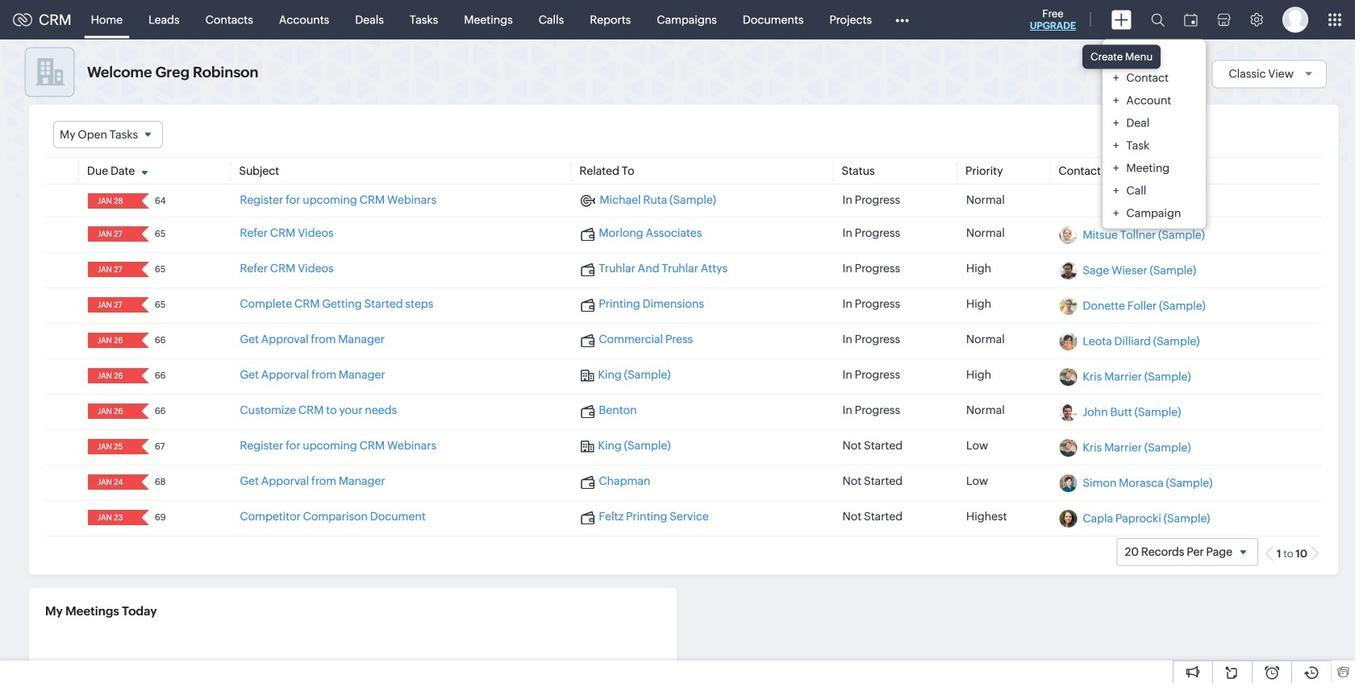 Task type: locate. For each thing, give the bounding box(es) containing it.
profile element
[[1273, 0, 1318, 39]]

search image
[[1151, 13, 1165, 27]]

None field
[[53, 121, 163, 149], [93, 194, 131, 209], [93, 227, 131, 242], [93, 262, 131, 278], [93, 298, 131, 313], [93, 333, 131, 349], [93, 369, 131, 384], [93, 404, 131, 420], [93, 440, 131, 455], [93, 475, 131, 491], [93, 511, 131, 526], [53, 121, 163, 149], [93, 194, 131, 209], [93, 227, 131, 242], [93, 262, 131, 278], [93, 298, 131, 313], [93, 333, 131, 349], [93, 369, 131, 384], [93, 404, 131, 420], [93, 440, 131, 455], [93, 475, 131, 491], [93, 511, 131, 526]]

create menu image
[[1111, 10, 1132, 29]]

search element
[[1141, 0, 1174, 40]]



Task type: describe. For each thing, give the bounding box(es) containing it.
calendar image
[[1184, 13, 1198, 26]]

logo image
[[13, 13, 32, 26]]

create menu element
[[1102, 0, 1141, 39]]

profile image
[[1282, 7, 1308, 33]]

Other Modules field
[[885, 7, 920, 33]]



Task type: vqa. For each thing, say whether or not it's contained in the screenshot.
ZOHO PAYROLL image
no



